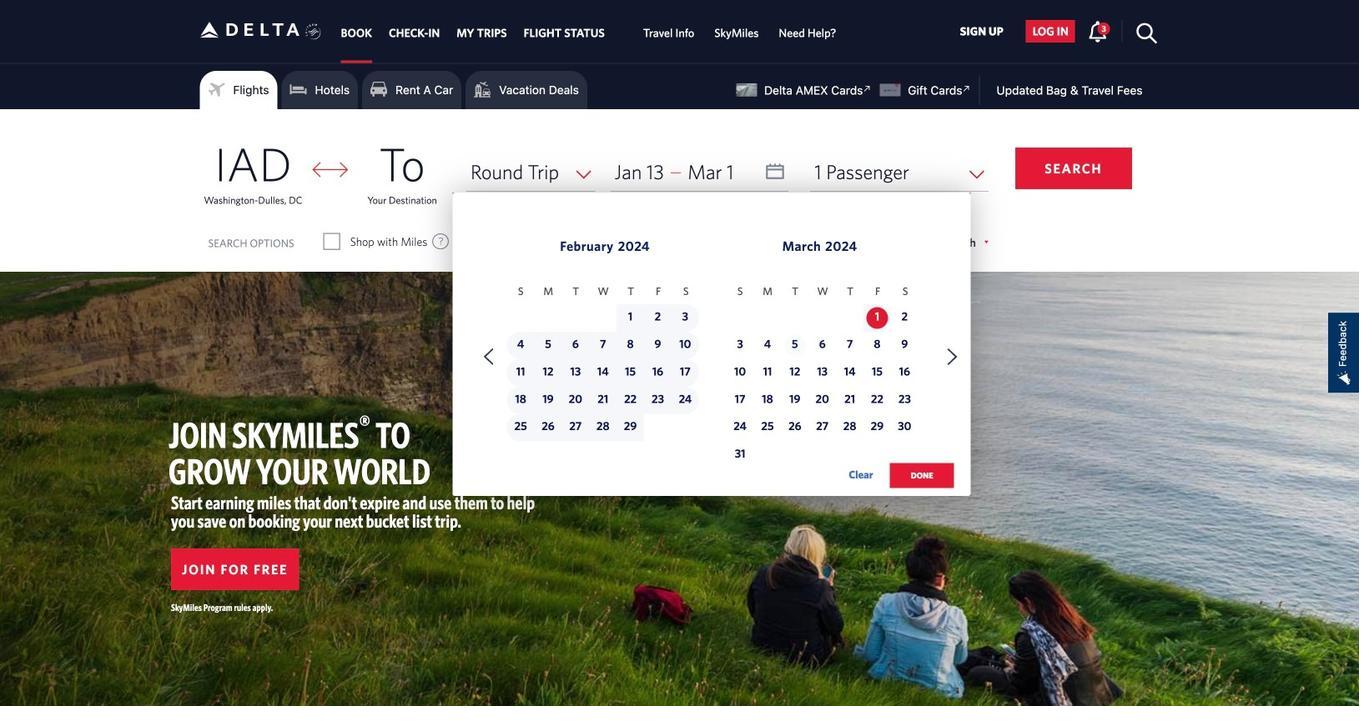 Task type: vqa. For each thing, say whether or not it's contained in the screenshot.
"TEXT FIELD"
yes



Task type: locate. For each thing, give the bounding box(es) containing it.
None checkbox
[[623, 234, 638, 250]]

delta air lines image
[[200, 4, 300, 56]]

this link opens another site in a new window that may not follow the same accessibility policies as delta air lines. image
[[860, 81, 876, 97]]

None checkbox
[[324, 234, 339, 250]]

None text field
[[611, 153, 789, 192]]

None field
[[467, 153, 596, 192], [811, 153, 989, 192], [467, 153, 596, 192], [811, 153, 989, 192]]

skyteam image
[[305, 6, 321, 58]]

tab list
[[333, 0, 847, 63]]

this link opens another site in a new window that may not follow the same accessibility policies as delta air lines. image
[[959, 81, 975, 97]]

tab panel
[[0, 109, 1360, 506]]



Task type: describe. For each thing, give the bounding box(es) containing it.
calendar expanded, use arrow keys to select date application
[[453, 193, 971, 506]]



